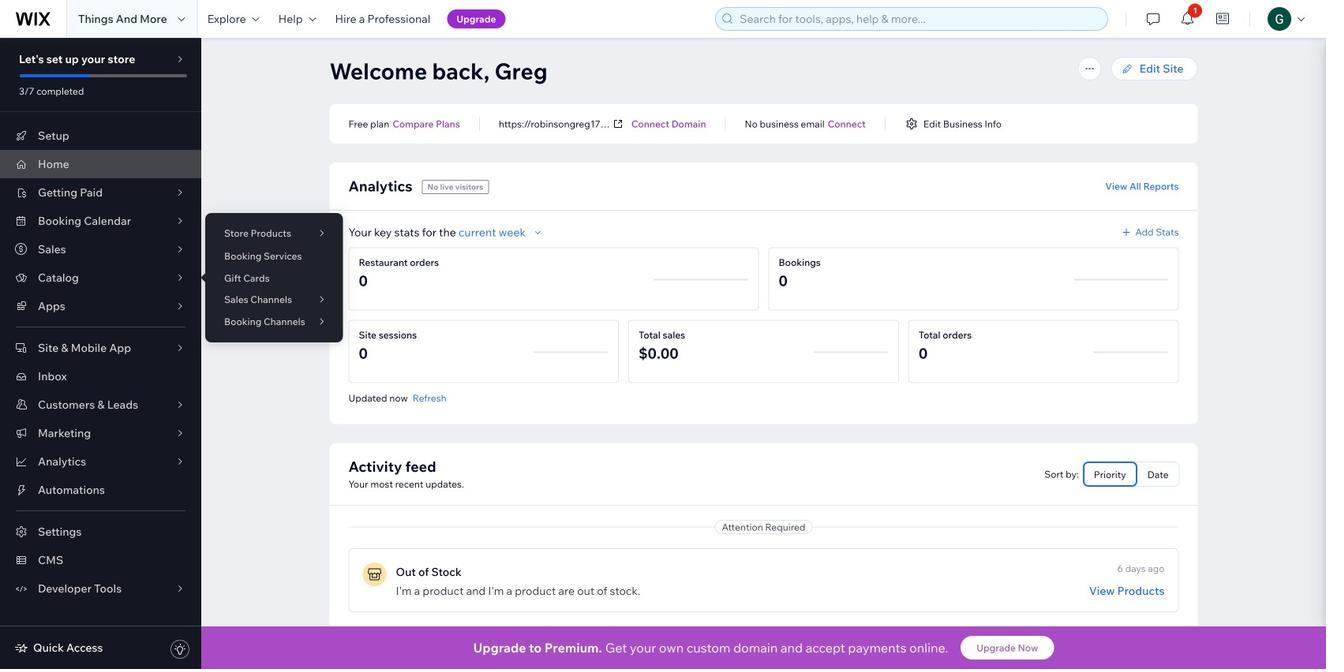 Task type: vqa. For each thing, say whether or not it's contained in the screenshot.
blog within Add your first category Let readers navigate your blog pages by topic, e.g. food, lifestyle & travel.
no



Task type: describe. For each thing, give the bounding box(es) containing it.
Search for tools, apps, help & more... field
[[735, 8, 1103, 30]]

sidebar element
[[0, 38, 201, 670]]



